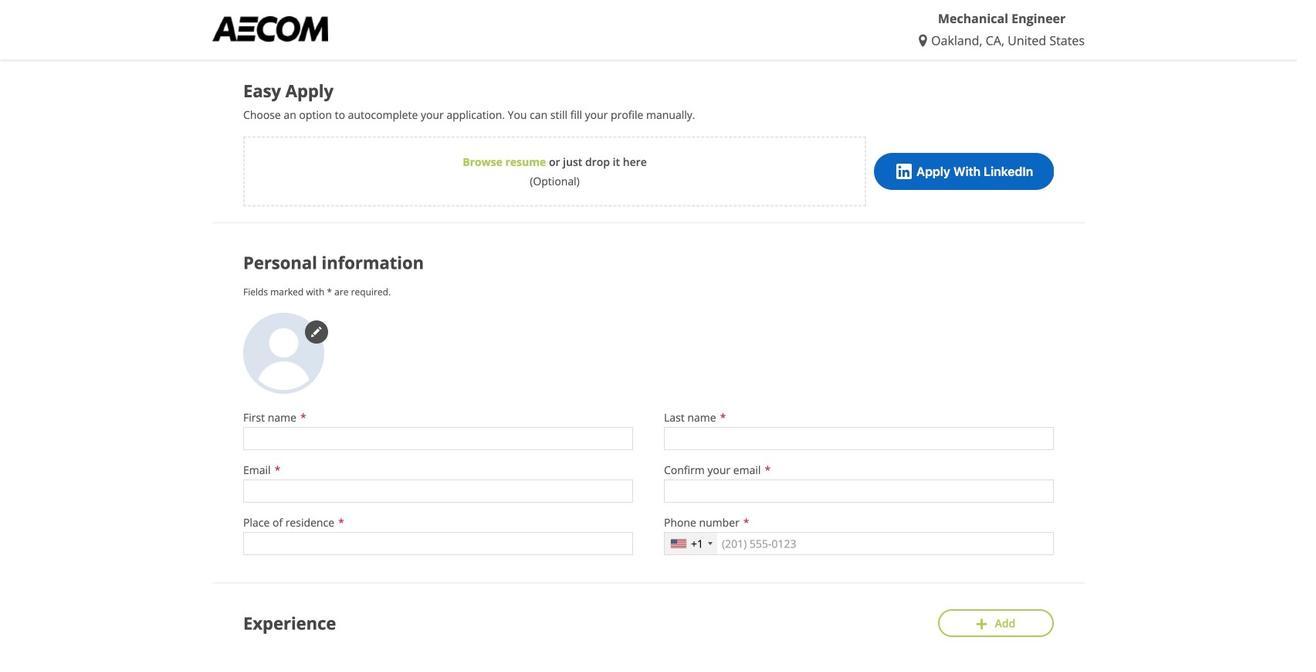 Task type: locate. For each thing, give the bounding box(es) containing it.
location image
[[919, 34, 932, 47]]



Task type: vqa. For each thing, say whether or not it's contained in the screenshot.
City and County of San Francisco Logo
no



Task type: describe. For each thing, give the bounding box(es) containing it.
aecom logo image
[[212, 16, 328, 42]]



